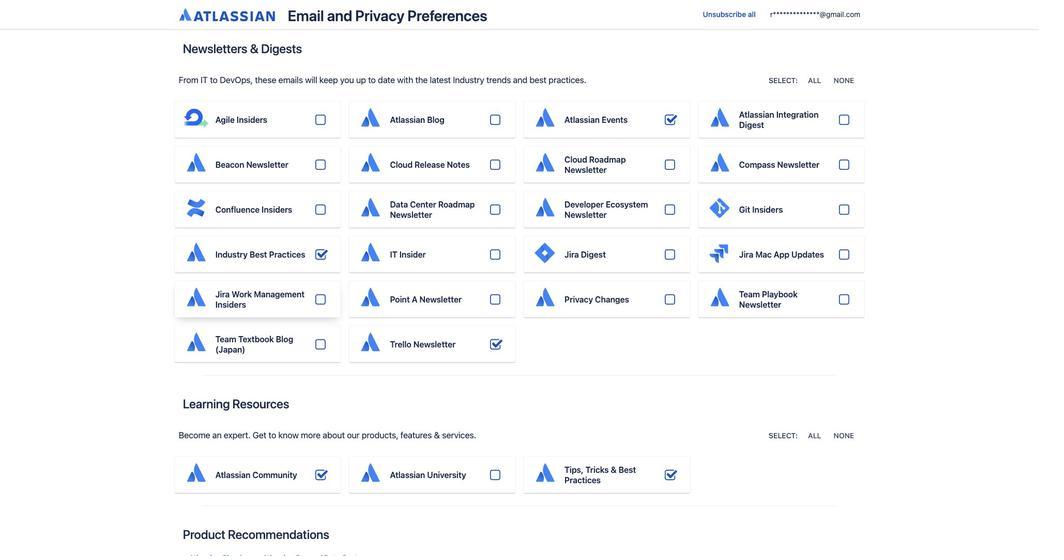 Task type: vqa. For each thing, say whether or not it's contained in the screenshot.
the bottommost The These
no



Task type: describe. For each thing, give the bounding box(es) containing it.
services.
[[442, 431, 476, 441]]

all
[[748, 10, 756, 19]]

resources
[[232, 397, 289, 412]]

team for team playbook newsletter
[[739, 290, 760, 299]]

work
[[232, 290, 252, 299]]

all button for learning resources
[[802, 428, 828, 445]]

devops,
[[220, 75, 253, 85]]

none for learning resources
[[834, 432, 855, 441]]

it insider
[[390, 250, 426, 259]]

tips, tricks & best practices
[[565, 466, 636, 485]]

beacon
[[215, 160, 244, 169]]

digests
[[261, 41, 302, 56]]

& inside the 'tips, tricks & best practices'
[[611, 466, 617, 475]]

all for learning resources
[[808, 432, 822, 441]]

0 vertical spatial it
[[201, 75, 208, 85]]

app
[[774, 250, 790, 259]]

none button for newsletters & digests
[[828, 72, 861, 89]]

git
[[739, 205, 751, 214]]

compass
[[739, 160, 776, 169]]

atlassian events
[[565, 115, 628, 124]]

agile
[[215, 115, 235, 124]]

select: for learning resources
[[769, 432, 798, 441]]

confluence insiders
[[215, 205, 292, 214]]

insiders for agile insiders
[[237, 115, 267, 124]]

team playbook newsletter
[[739, 290, 798, 310]]

1 vertical spatial &
[[434, 431, 440, 441]]

newsletters
[[183, 41, 247, 56]]

with
[[397, 75, 413, 85]]

get
[[253, 431, 267, 441]]

insiders inside jira work management insiders
[[215, 300, 246, 310]]

email
[[288, 7, 324, 24]]

unsubscribe
[[703, 10, 746, 19]]

date
[[378, 75, 395, 85]]

newsletter inside the developer ecosystem newsletter
[[565, 210, 607, 220]]

about
[[323, 431, 345, 441]]

1 horizontal spatial to
[[269, 431, 276, 441]]

these
[[255, 75, 276, 85]]

updates
[[792, 250, 824, 259]]

cloud for cloud roadmap newsletter
[[565, 155, 587, 164]]

jira digest
[[565, 250, 606, 259]]

atlassian university
[[390, 471, 466, 480]]

from it to devops, these emails will keep you up to date with the latest industry trends and best practices.
[[179, 75, 587, 85]]

1 vertical spatial privacy
[[565, 295, 593, 304]]

expert.
[[224, 431, 251, 441]]

2 horizontal spatial to
[[368, 75, 376, 85]]

(japan)
[[215, 345, 245, 355]]

1 vertical spatial it
[[390, 250, 398, 259]]

become
[[179, 431, 210, 441]]

know
[[278, 431, 299, 441]]

university
[[427, 471, 466, 480]]

products,
[[362, 431, 399, 441]]

atlassian for atlassian integration digest
[[739, 110, 775, 119]]

beacon newsletter
[[215, 160, 289, 169]]

ecosystem
[[606, 200, 648, 209]]

insiders for git insiders
[[753, 205, 783, 214]]

practices inside the 'tips, tricks & best practices'
[[565, 476, 601, 485]]

become an expert. get to know more about our products, features & services.
[[179, 431, 476, 441]]

practices.
[[549, 75, 587, 85]]

atlassian for atlassian community
[[215, 471, 251, 480]]

changes
[[595, 295, 629, 304]]

playbook
[[762, 290, 798, 299]]

0 vertical spatial and
[[327, 7, 352, 24]]

features
[[401, 431, 432, 441]]

textbook
[[238, 335, 274, 344]]

all button for newsletters & digests
[[802, 72, 828, 89]]

all for newsletters & digests
[[808, 76, 822, 85]]

0 vertical spatial practices
[[269, 250, 305, 259]]

unsubscribe all button
[[697, 6, 762, 23]]

newsletter right a
[[420, 295, 462, 304]]

email and privacy preferences
[[288, 7, 487, 24]]

agile insiders
[[215, 115, 267, 124]]

agile image
[[183, 106, 208, 131]]

from
[[179, 75, 198, 85]]

center
[[410, 200, 436, 209]]

emails
[[279, 75, 303, 85]]

0 vertical spatial industry
[[453, 75, 484, 85]]

product recommendations
[[183, 528, 329, 543]]

0 horizontal spatial privacy
[[355, 7, 405, 24]]

best
[[530, 75, 547, 85]]

developer
[[565, 200, 604, 209]]

jira for jira work management insiders
[[215, 290, 230, 299]]



Task type: locate. For each thing, give the bounding box(es) containing it.
tricks
[[586, 466, 609, 475]]

team left playbook
[[739, 290, 760, 299]]

and left best
[[513, 75, 528, 85]]

up
[[356, 75, 366, 85]]

0 vertical spatial none button
[[828, 72, 861, 89]]

2 none from the top
[[834, 432, 855, 441]]

cloud release notes
[[390, 160, 470, 169]]

0 vertical spatial select:
[[769, 76, 798, 85]]

all button
[[802, 72, 828, 89], [802, 428, 828, 445]]

0 horizontal spatial jira
[[215, 290, 230, 299]]

blog right the textbook
[[276, 335, 293, 344]]

trends
[[487, 75, 511, 85]]

industry
[[453, 75, 484, 85], [215, 250, 248, 259]]

notes
[[447, 160, 470, 169]]

0 vertical spatial digest
[[739, 120, 764, 130]]

atlassian left integration
[[739, 110, 775, 119]]

&
[[250, 41, 259, 56], [434, 431, 440, 441], [611, 466, 617, 475]]

digest inside atlassian integration digest
[[739, 120, 764, 130]]

0 horizontal spatial best
[[250, 250, 267, 259]]

atlassian left university
[[390, 471, 425, 480]]

atlassian image
[[533, 106, 558, 131], [707, 106, 732, 131], [183, 151, 208, 176], [358, 151, 383, 176], [533, 151, 558, 176], [533, 151, 558, 176], [707, 151, 732, 176], [358, 196, 383, 221], [183, 241, 208, 266], [183, 286, 208, 311], [358, 286, 383, 311], [707, 286, 732, 311], [358, 331, 383, 356], [183, 462, 208, 487], [358, 462, 383, 487], [533, 462, 558, 487], [533, 462, 558, 487]]

jira left 'mac'
[[739, 250, 754, 259]]

and right email on the top of the page
[[327, 7, 352, 24]]

2 all button from the top
[[802, 428, 828, 445]]

atlassian for atlassian events
[[565, 115, 600, 124]]

newsletters & digests
[[183, 41, 302, 56]]

1 horizontal spatial digest
[[739, 120, 764, 130]]

none button
[[828, 72, 861, 89], [828, 428, 861, 445]]

unsubscribe all
[[703, 10, 756, 19]]

1 horizontal spatial best
[[619, 466, 636, 475]]

keep
[[319, 75, 338, 85]]

atlassian image
[[358, 106, 383, 131], [358, 106, 383, 131], [533, 106, 558, 131], [707, 106, 732, 131], [183, 151, 208, 176], [358, 151, 383, 176], [707, 151, 732, 176], [358, 196, 383, 221], [533, 196, 558, 221], [533, 196, 558, 221], [183, 241, 208, 266], [358, 241, 383, 266], [358, 241, 383, 266], [183, 286, 208, 311], [358, 286, 383, 311], [533, 286, 558, 311], [533, 286, 558, 311], [707, 286, 732, 311], [183, 331, 208, 356], [183, 331, 208, 356], [358, 331, 383, 356], [183, 462, 208, 487], [358, 462, 383, 487]]

best inside the 'tips, tricks & best practices'
[[619, 466, 636, 475]]

the
[[415, 75, 428, 85]]

to left devops,
[[210, 75, 218, 85]]

to
[[210, 75, 218, 85], [368, 75, 376, 85], [269, 431, 276, 441]]

roadmap right center
[[438, 200, 475, 209]]

newsletter inside the team playbook newsletter
[[739, 300, 782, 310]]

compass newsletter
[[739, 160, 820, 169]]

insiders right confluence
[[262, 205, 292, 214]]

jira left work
[[215, 290, 230, 299]]

blog inside team textbook blog (japan)
[[276, 335, 293, 344]]

our
[[347, 431, 360, 441]]

it right "from"
[[201, 75, 208, 85]]

jira mac app updates
[[739, 250, 824, 259]]

jira up privacy changes
[[565, 250, 579, 259]]

preferences
[[408, 7, 487, 24]]

industry best practices
[[215, 250, 305, 259]]

newsletter down center
[[390, 210, 432, 220]]

1 vertical spatial all
[[808, 432, 822, 441]]

atlassian logo image
[[193, 7, 275, 23], [193, 7, 275, 23]]

best up work
[[250, 250, 267, 259]]

0 horizontal spatial blog
[[276, 335, 293, 344]]

atlassian integration digest
[[739, 110, 819, 130]]

atlassian for atlassian blog
[[390, 115, 425, 124]]

1 horizontal spatial cloud
[[565, 155, 587, 164]]

1 vertical spatial industry
[[215, 250, 248, 259]]

1 vertical spatial roadmap
[[438, 200, 475, 209]]

industry up work
[[215, 250, 248, 259]]

insider
[[400, 250, 426, 259]]

newsletter down playbook
[[739, 300, 782, 310]]

cloud left release
[[390, 160, 413, 169]]

atlassian inside atlassian integration digest
[[739, 110, 775, 119]]

practices down 'tips,'
[[565, 476, 601, 485]]

none button for learning resources
[[828, 428, 861, 445]]

insiders down work
[[215, 300, 246, 310]]

blog
[[427, 115, 445, 124], [276, 335, 293, 344]]

0 vertical spatial all
[[808, 76, 822, 85]]

git insiders
[[739, 205, 783, 214]]

it left the insider
[[390, 250, 398, 259]]

a
[[412, 295, 418, 304]]

1 horizontal spatial and
[[513, 75, 528, 85]]

1 vertical spatial all button
[[802, 428, 828, 445]]

newsletter right compass
[[778, 160, 820, 169]]

release
[[415, 160, 445, 169]]

community
[[253, 471, 297, 480]]

an
[[212, 431, 222, 441]]

1 all from the top
[[808, 76, 822, 85]]

newsletter up developer
[[565, 165, 607, 175]]

developer ecosystem newsletter
[[565, 200, 648, 220]]

1 horizontal spatial blog
[[427, 115, 445, 124]]

team textbook blog (japan)
[[215, 335, 293, 355]]

jira for jira mac app updates
[[739, 250, 754, 259]]

will
[[305, 75, 317, 85]]

0 horizontal spatial roadmap
[[438, 200, 475, 209]]

atlassian icon image
[[177, 7, 193, 23], [177, 7, 193, 23]]

tips,
[[565, 466, 584, 475]]

confluence
[[215, 205, 260, 214]]

1 vertical spatial blog
[[276, 335, 293, 344]]

1 horizontal spatial practices
[[565, 476, 601, 485]]

1 vertical spatial and
[[513, 75, 528, 85]]

practices up the management
[[269, 250, 305, 259]]

1 none from the top
[[834, 76, 855, 85]]

team for team textbook blog (japan)
[[215, 335, 236, 344]]

0 horizontal spatial it
[[201, 75, 208, 85]]

newsletter right beacon
[[246, 160, 289, 169]]

1 vertical spatial select:
[[769, 432, 798, 441]]

roadmap inside cloud roadmap newsletter
[[589, 155, 626, 164]]

select: for newsletters & digests
[[769, 76, 798, 85]]

2 select: from the top
[[769, 432, 798, 441]]

insiders right agile
[[237, 115, 267, 124]]

newsletter down developer
[[565, 210, 607, 220]]

0 horizontal spatial &
[[250, 41, 259, 56]]

learning
[[183, 397, 230, 412]]

newsletter right trello
[[414, 340, 456, 349]]

management
[[254, 290, 305, 299]]

1 vertical spatial none
[[834, 432, 855, 441]]

team inside team textbook blog (japan)
[[215, 335, 236, 344]]

0 vertical spatial none
[[834, 76, 855, 85]]

insiders right git
[[753, 205, 783, 214]]

2 horizontal spatial &
[[611, 466, 617, 475]]

1 vertical spatial team
[[215, 335, 236, 344]]

2 none button from the top
[[828, 428, 861, 445]]

atlassian down with
[[390, 115, 425, 124]]

product
[[183, 528, 225, 543]]

0 horizontal spatial practices
[[269, 250, 305, 259]]

2 horizontal spatial jira
[[739, 250, 754, 259]]

0 vertical spatial &
[[250, 41, 259, 56]]

industry right latest
[[453, 75, 484, 85]]

latest
[[430, 75, 451, 85]]

insiders
[[237, 115, 267, 124], [262, 205, 292, 214], [753, 205, 783, 214], [215, 300, 246, 310]]

0 horizontal spatial and
[[327, 7, 352, 24]]

integration
[[777, 110, 819, 119]]

& left digests
[[250, 41, 259, 56]]

& right the tricks
[[611, 466, 617, 475]]

jira inside jira work management insiders
[[215, 290, 230, 299]]

1 horizontal spatial roadmap
[[589, 155, 626, 164]]

cloud roadmap newsletter
[[565, 155, 626, 175]]

to right get at the left of the page
[[269, 431, 276, 441]]

confluence image
[[183, 196, 208, 221], [183, 196, 208, 221]]

& right 'features'
[[434, 431, 440, 441]]

jira work management insiders
[[215, 290, 305, 310]]

roadmap inside data center roadmap newsletter
[[438, 200, 475, 209]]

0 vertical spatial blog
[[427, 115, 445, 124]]

best right the tricks
[[619, 466, 636, 475]]

r**************@gmail.com
[[771, 10, 861, 19]]

0 horizontal spatial team
[[215, 335, 236, 344]]

you
[[340, 75, 354, 85]]

1 horizontal spatial it
[[390, 250, 398, 259]]

0 horizontal spatial industry
[[215, 250, 248, 259]]

more
[[301, 431, 321, 441]]

2 all from the top
[[808, 432, 822, 441]]

2 vertical spatial &
[[611, 466, 617, 475]]

privacy
[[355, 7, 405, 24], [565, 295, 593, 304]]

to right up
[[368, 75, 376, 85]]

cloud
[[565, 155, 587, 164], [390, 160, 413, 169]]

privacy changes
[[565, 295, 629, 304]]

digest up privacy changes
[[581, 250, 606, 259]]

jira for jira digest
[[565, 250, 579, 259]]

1 select: from the top
[[769, 76, 798, 85]]

newsletter inside data center roadmap newsletter
[[390, 210, 432, 220]]

team inside the team playbook newsletter
[[739, 290, 760, 299]]

0 vertical spatial roadmap
[[589, 155, 626, 164]]

0 horizontal spatial cloud
[[390, 160, 413, 169]]

events
[[602, 115, 628, 124]]

1 vertical spatial best
[[619, 466, 636, 475]]

point a newsletter
[[390, 295, 462, 304]]

newsletter inside cloud roadmap newsletter
[[565, 165, 607, 175]]

1 horizontal spatial privacy
[[565, 295, 593, 304]]

data
[[390, 200, 408, 209]]

point
[[390, 295, 410, 304]]

0 vertical spatial privacy
[[355, 7, 405, 24]]

cloud inside cloud roadmap newsletter
[[565, 155, 587, 164]]

1 horizontal spatial industry
[[453, 75, 484, 85]]

atlassian for atlassian university
[[390, 471, 425, 480]]

cloud down atlassian events
[[565, 155, 587, 164]]

digest up compass
[[739, 120, 764, 130]]

trello newsletter
[[390, 340, 456, 349]]

jira image
[[707, 241, 732, 266], [707, 241, 732, 266]]

and
[[327, 7, 352, 24], [513, 75, 528, 85]]

cloud for cloud release notes
[[390, 160, 413, 169]]

1 vertical spatial practices
[[565, 476, 601, 485]]

team
[[739, 290, 760, 299], [215, 335, 236, 344]]

atlassian left events
[[565, 115, 600, 124]]

mac
[[756, 250, 772, 259]]

atlassian blog
[[390, 115, 445, 124]]

0 vertical spatial all button
[[802, 72, 828, 89]]

digest
[[739, 120, 764, 130], [581, 250, 606, 259]]

data center roadmap newsletter
[[390, 200, 475, 220]]

1 vertical spatial none button
[[828, 428, 861, 445]]

1 horizontal spatial team
[[739, 290, 760, 299]]

0 horizontal spatial to
[[210, 75, 218, 85]]

insiders for confluence insiders
[[262, 205, 292, 214]]

roadmap down events
[[589, 155, 626, 164]]

0 vertical spatial best
[[250, 250, 267, 259]]

1 horizontal spatial jira
[[565, 250, 579, 259]]

none for newsletters & digests
[[834, 76, 855, 85]]

atlassian community
[[215, 471, 297, 480]]

learning resources
[[183, 397, 289, 412]]

it
[[201, 75, 208, 85], [390, 250, 398, 259]]

0 vertical spatial team
[[739, 290, 760, 299]]

1 vertical spatial digest
[[581, 250, 606, 259]]

roadmap
[[589, 155, 626, 164], [438, 200, 475, 209]]

0 horizontal spatial digest
[[581, 250, 606, 259]]

atlassian down expert.
[[215, 471, 251, 480]]

1 all button from the top
[[802, 72, 828, 89]]

1 none button from the top
[[828, 72, 861, 89]]

jira software image
[[533, 241, 558, 266], [533, 241, 558, 266]]

blog down latest
[[427, 115, 445, 124]]

jira
[[565, 250, 579, 259], [739, 250, 754, 259], [215, 290, 230, 299]]

trello
[[390, 340, 412, 349]]

best
[[250, 250, 267, 259], [619, 466, 636, 475]]

team up (japan)
[[215, 335, 236, 344]]

practices
[[269, 250, 305, 259], [565, 476, 601, 485]]

1 horizontal spatial &
[[434, 431, 440, 441]]

recommendations
[[228, 528, 329, 543]]



